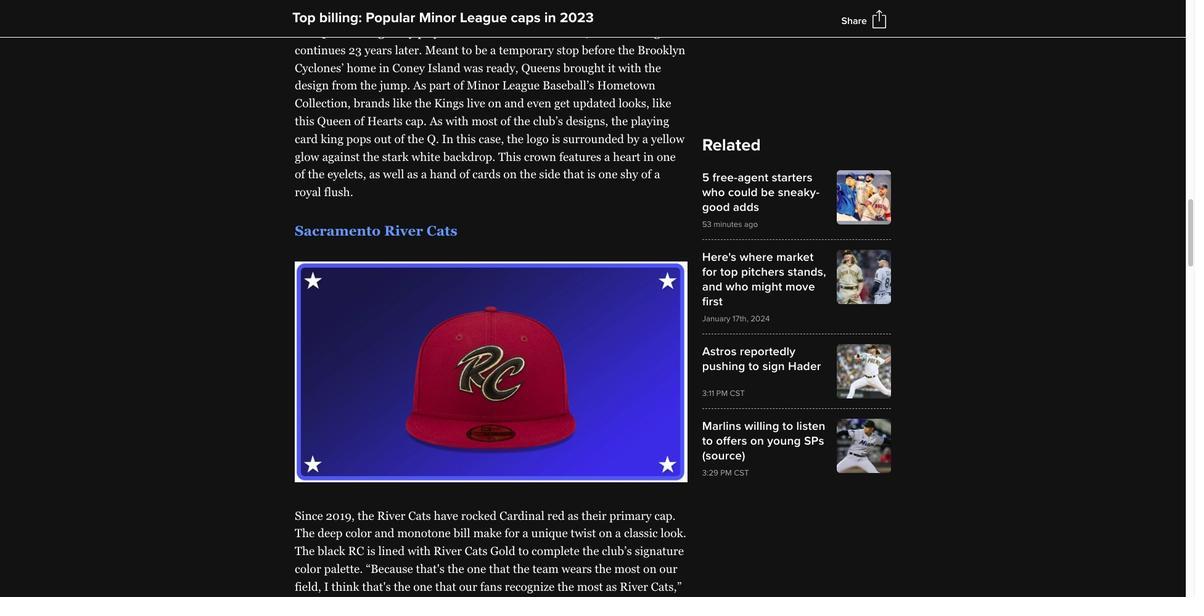 Task type: locate. For each thing, give the bounding box(es) containing it.
1 the from the top
[[295, 25, 315, 39]]

one up fans
[[467, 562, 486, 576]]

with down monotone
[[408, 544, 431, 558]]

marlins willing to listen to offers on young sps (source) element
[[702, 419, 891, 478]]

cats down hand
[[427, 223, 458, 239]]

0 vertical spatial color
[[346, 526, 372, 540]]

0 vertical spatial with
[[619, 61, 642, 74]]

but
[[592, 25, 610, 39]]

their right but
[[612, 25, 638, 39]]

who left could
[[702, 185, 725, 200]]

minor
[[419, 9, 456, 27], [467, 79, 500, 92]]

0 vertical spatial for
[[702, 264, 717, 279]]

as up q.
[[430, 114, 443, 128]]

0 horizontal spatial their
[[582, 509, 607, 522]]

0 vertical spatial most
[[472, 114, 498, 128]]

1 vertical spatial minor
[[467, 79, 500, 92]]

that's down "because
[[362, 580, 391, 593]]

on
[[488, 96, 502, 110], [504, 167, 517, 181], [751, 434, 764, 448], [599, 526, 613, 540], [643, 562, 657, 576]]

0 vertical spatial that's
[[416, 562, 445, 576]]

0 vertical spatial pm
[[717, 388, 728, 398]]

top
[[721, 264, 738, 279]]

cyclones'
[[295, 61, 344, 74]]

our left fans
[[459, 580, 477, 593]]

this up backdrop.
[[456, 132, 476, 145]]

a right shy
[[654, 167, 660, 181]]

0 vertical spatial our
[[660, 562, 678, 576]]

club's down even
[[533, 114, 563, 128]]

0 vertical spatial this
[[295, 114, 314, 128]]

1 vertical spatial their
[[582, 509, 607, 522]]

cap.
[[406, 114, 427, 128], [655, 509, 676, 522]]

as
[[413, 79, 426, 92], [430, 114, 443, 128]]

queens down temporary
[[522, 61, 561, 74]]

home
[[347, 61, 376, 74]]

like
[[393, 96, 412, 110], [653, 96, 672, 110]]

updated
[[573, 96, 616, 110]]

1 vertical spatial the
[[295, 526, 315, 540]]

river up lined
[[377, 509, 405, 522]]

0 horizontal spatial our
[[459, 580, 477, 593]]

collection,
[[295, 96, 351, 110]]

cst inside "astros reportedly pushing to sign hader" element
[[730, 388, 745, 398]]

0 horizontal spatial that
[[435, 580, 456, 593]]

that down gold
[[489, 562, 510, 576]]

flush.
[[324, 185, 353, 199]]

stark
[[382, 150, 409, 163]]

1 vertical spatial as
[[430, 114, 443, 128]]

2 vertical spatial the
[[295, 544, 315, 558]]

season
[[477, 25, 513, 39]]

a down cardinal
[[523, 526, 529, 540]]

most down signature
[[615, 562, 641, 576]]

island
[[428, 61, 461, 74]]

0 vertical spatial club's
[[533, 114, 563, 128]]

to inside since 2019, the river cats have rocked cardinal red as their primary cap. the deep color and monotone bill make for a unique twist on a classic look. the black rc is lined with river cats gold to complete the club's signature color palette. "because that's the one that the team wears the most on our field, i think that's the one that our fans recognize the most as river ca
[[519, 544, 529, 558]]

of up "pops"
[[354, 114, 364, 128]]

features
[[559, 150, 602, 163]]

2 horizontal spatial that
[[563, 167, 584, 181]]

live
[[467, 96, 485, 110]]

to right gold
[[519, 544, 529, 558]]

to left sign
[[749, 359, 760, 374]]

5
[[702, 170, 710, 185]]

that left fans
[[435, 580, 456, 593]]

1 horizontal spatial that's
[[416, 562, 445, 576]]

0 horizontal spatial this
[[295, 114, 314, 128]]

sacramento river cats link
[[295, 223, 458, 239]]

1 vertical spatial with
[[446, 114, 469, 128]]

who inside here's where market for top pitchers stands, and who might move first january 17th, 2024
[[726, 279, 749, 294]]

1 like from the left
[[393, 96, 412, 110]]

and
[[505, 96, 524, 110], [702, 279, 723, 294], [375, 526, 395, 540]]

baseball's
[[543, 79, 594, 92]]

1 vertical spatial cats
[[408, 509, 431, 522]]

1 horizontal spatial their
[[612, 25, 638, 39]]

their up twist
[[582, 509, 607, 522]]

most up case, in the top left of the page
[[472, 114, 498, 128]]

cats up monotone
[[408, 509, 431, 522]]

our
[[660, 562, 678, 576], [459, 580, 477, 593]]

and left even
[[505, 96, 524, 110]]

1 vertical spatial be
[[761, 185, 775, 200]]

the left q.
[[408, 132, 424, 145]]

of right out
[[394, 132, 405, 145]]

most
[[472, 114, 498, 128], [615, 562, 641, 576], [577, 580, 603, 593]]

0 horizontal spatial with
[[408, 544, 431, 558]]

move
[[786, 279, 815, 294]]

in
[[442, 132, 454, 145]]

5 free-agent starters who could be sneaky- good adds 53 minutes ago
[[702, 170, 820, 229]]

1 vertical spatial color
[[295, 562, 321, 576]]

and inside since 2019, the river cats have rocked cardinal red as their primary cap. the deep color and monotone bill make for a unique twist on a classic look. the black rc is lined with river cats gold to complete the club's signature color palette. "because that's the one that the team wears the most on our field, i think that's the one that our fans recognize the most as river ca
[[375, 526, 395, 540]]

0 vertical spatial their
[[612, 25, 638, 39]]

as left part
[[413, 79, 426, 92]]

is
[[552, 132, 560, 145], [587, 167, 596, 181], [367, 544, 376, 558]]

the down since
[[295, 526, 315, 540]]

caps
[[511, 9, 541, 27]]

on right live
[[488, 96, 502, 110]]

1 vertical spatial club's
[[602, 544, 632, 558]]

0 vertical spatial kings
[[360, 25, 390, 39]]

league up even
[[502, 79, 540, 92]]

kings
[[360, 25, 390, 39], [434, 96, 464, 110]]

that's down monotone
[[416, 562, 445, 576]]

for up gold
[[505, 526, 520, 540]]

complete
[[532, 544, 580, 558]]

one up meant on the top left
[[455, 25, 474, 39]]

0 horizontal spatial queens
[[318, 25, 357, 39]]

river down signature
[[620, 580, 648, 593]]

1 horizontal spatial and
[[505, 96, 524, 110]]

1 horizontal spatial who
[[726, 279, 749, 294]]

0 vertical spatial cap.
[[406, 114, 427, 128]]

design
[[295, 79, 329, 92]]

is right rc
[[367, 544, 376, 558]]

0 horizontal spatial and
[[375, 526, 395, 540]]

0 vertical spatial cst
[[730, 388, 745, 398]]

is right logo
[[552, 132, 560, 145]]

0 horizontal spatial be
[[475, 43, 487, 57]]

minor up live
[[467, 79, 500, 92]]

since
[[295, 509, 323, 522]]

looks,
[[619, 96, 650, 110]]

cats down make
[[465, 544, 488, 558]]

0 horizontal spatial minor
[[419, 9, 456, 27]]

1 horizontal spatial cap.
[[655, 509, 676, 522]]

2 horizontal spatial and
[[702, 279, 723, 294]]

the
[[295, 25, 315, 39], [295, 526, 315, 540], [295, 544, 315, 558]]

0 horizontal spatial most
[[472, 114, 498, 128]]

to inside the queens kings only played one season in the minors, but their reign continues 23 years later. meant to be a temporary stop before the brooklyn cyclones' home in coney island was ready, queens brought it with the design from the jump. as part of minor league baseball's hometown collection, brands like the kings live on and even get updated looks, like this queen of hearts cap. as with most of the club's designs, the playing card king pops out of the q. in this case, the logo is surrounded by a yellow glow against the stark white backdrop. this crown features a heart in one of the eyelets, as well as a hand of cards on the side that is one shy of a royal flush.
[[462, 43, 472, 57]]

on right offers
[[751, 434, 764, 448]]

that down features
[[563, 167, 584, 181]]

look.
[[661, 526, 687, 540]]

popular
[[366, 9, 416, 27]]

cst down (source)
[[734, 468, 749, 478]]

to up was
[[462, 43, 472, 57]]

backdrop.
[[443, 150, 496, 163]]

0 horizontal spatial kings
[[360, 25, 390, 39]]

0 horizontal spatial for
[[505, 526, 520, 540]]

0 horizontal spatial is
[[367, 544, 376, 558]]

minutes
[[714, 219, 742, 229]]

to inside astros reportedly pushing to sign hader
[[749, 359, 760, 374]]

club's
[[533, 114, 563, 128], [602, 544, 632, 558]]

years
[[365, 43, 392, 57]]

pm right 3:29
[[721, 468, 732, 478]]

0 vertical spatial that
[[563, 167, 584, 181]]

cst right "3:11"
[[730, 388, 745, 398]]

0 vertical spatial is
[[552, 132, 560, 145]]

be up was
[[475, 43, 487, 57]]

1 horizontal spatial club's
[[602, 544, 632, 558]]

cst
[[730, 388, 745, 398], [734, 468, 749, 478]]

3 the from the top
[[295, 544, 315, 558]]

1 vertical spatial queens
[[522, 61, 561, 74]]

0 vertical spatial the
[[295, 25, 315, 39]]

queen
[[317, 114, 351, 128]]

1 vertical spatial league
[[502, 79, 540, 92]]

the down "wears" at bottom left
[[558, 580, 574, 593]]

1 vertical spatial cst
[[734, 468, 749, 478]]

deep
[[318, 526, 343, 540]]

kings up years
[[360, 25, 390, 39]]

cap. up look.
[[655, 509, 676, 522]]

the down the brooklyn
[[645, 61, 661, 74]]

1 horizontal spatial like
[[653, 96, 672, 110]]

23
[[349, 43, 362, 57]]

to left offers
[[702, 434, 713, 448]]

0 vertical spatial who
[[702, 185, 725, 200]]

2024
[[751, 314, 770, 324]]

sacramento river cats
[[295, 223, 458, 239]]

1 horizontal spatial as
[[430, 114, 443, 128]]

0 vertical spatial minor
[[419, 9, 456, 27]]

a left heart
[[604, 150, 610, 163]]

q.
[[427, 132, 439, 145]]

0 vertical spatial and
[[505, 96, 524, 110]]

river down well
[[384, 223, 423, 239]]

the up temporary
[[529, 25, 545, 39]]

young
[[768, 434, 801, 448]]

cap. right the 'hearts'
[[406, 114, 427, 128]]

who right first
[[726, 279, 749, 294]]

unique
[[532, 526, 568, 540]]

0 horizontal spatial club's
[[533, 114, 563, 128]]

0 horizontal spatial who
[[702, 185, 725, 200]]

the up this on the top left
[[507, 132, 524, 145]]

1 vertical spatial pm
[[721, 468, 732, 478]]

kings down part
[[434, 96, 464, 110]]

2 vertical spatial cats
[[465, 544, 488, 558]]

(source)
[[702, 448, 746, 463]]

cards
[[473, 167, 501, 181]]

for left the top
[[702, 264, 717, 279]]

1 horizontal spatial be
[[761, 185, 775, 200]]

yellow
[[651, 132, 685, 145]]

0 horizontal spatial like
[[393, 96, 412, 110]]

sacramento
[[295, 223, 381, 239]]

0 vertical spatial be
[[475, 43, 487, 57]]

2023
[[560, 9, 594, 27]]

the down twist
[[583, 544, 599, 558]]

twist
[[571, 526, 596, 540]]

sign
[[763, 359, 785, 374]]

1 vertical spatial and
[[702, 279, 723, 294]]

sps
[[804, 434, 825, 448]]

1 horizontal spatial our
[[660, 562, 678, 576]]

minor up meant on the top left
[[419, 9, 456, 27]]

0 horizontal spatial that's
[[362, 580, 391, 593]]

later.
[[395, 43, 422, 57]]

is down features
[[587, 167, 596, 181]]

like up the playing
[[653, 96, 672, 110]]

get
[[554, 96, 570, 110]]

2 vertical spatial with
[[408, 544, 431, 558]]

ago
[[744, 219, 758, 229]]

designs,
[[566, 114, 609, 128]]

1 horizontal spatial most
[[577, 580, 603, 593]]

"because
[[366, 562, 413, 576]]

2 vertical spatial most
[[577, 580, 603, 593]]

rocked
[[461, 509, 497, 522]]

fans
[[480, 580, 502, 593]]

1 horizontal spatial that
[[489, 562, 510, 576]]

their inside the queens kings only played one season in the minors, but their reign continues 23 years later. meant to be a temporary stop before the brooklyn cyclones' home in coney island was ready, queens brought it with the design from the jump. as part of minor league baseball's hometown collection, brands like the kings live on and even get updated looks, like this queen of hearts cap. as with most of the club's designs, the playing card king pops out of the q. in this case, the logo is surrounded by a yellow glow against the stark white backdrop. this crown features a heart in one of the eyelets, as well as a hand of cards on the side that is one shy of a royal flush.
[[612, 25, 638, 39]]

2 vertical spatial and
[[375, 526, 395, 540]]

1 horizontal spatial kings
[[434, 96, 464, 110]]

of down glow
[[295, 167, 305, 181]]

1 horizontal spatial queens
[[522, 61, 561, 74]]

cst inside marlins willing to listen to offers on young sps (source) 3:29 pm cst
[[734, 468, 749, 478]]

and up lined
[[375, 526, 395, 540]]

league
[[460, 9, 507, 27], [502, 79, 540, 92]]

side
[[539, 167, 561, 181]]

1 horizontal spatial this
[[456, 132, 476, 145]]

2 vertical spatial is
[[367, 544, 376, 558]]

2 horizontal spatial most
[[615, 562, 641, 576]]

1 horizontal spatial color
[[346, 526, 372, 540]]

5 free-agent starters who could be sneaky-good adds element
[[702, 170, 891, 229]]

for
[[702, 264, 717, 279], [505, 526, 520, 540]]

that's
[[416, 562, 445, 576], [362, 580, 391, 593]]

0 horizontal spatial color
[[295, 562, 321, 576]]

1 vertical spatial for
[[505, 526, 520, 540]]

share
[[842, 15, 867, 27]]

to left listen on the right bottom of page
[[783, 419, 794, 434]]

2 horizontal spatial is
[[587, 167, 596, 181]]

the down crown
[[520, 167, 537, 181]]

with up in
[[446, 114, 469, 128]]

color up field,
[[295, 562, 321, 576]]

0 horizontal spatial cap.
[[406, 114, 427, 128]]

logo
[[527, 132, 549, 145]]

rc
[[348, 544, 364, 558]]

reportedly
[[740, 344, 796, 359]]

adds
[[733, 200, 760, 215]]

most down "wears" at bottom left
[[577, 580, 603, 593]]

in right heart
[[644, 150, 654, 163]]

1 vertical spatial cap.
[[655, 509, 676, 522]]

1 horizontal spatial for
[[702, 264, 717, 279]]

to
[[462, 43, 472, 57], [749, 359, 760, 374], [783, 419, 794, 434], [702, 434, 713, 448], [519, 544, 529, 558]]

1 vertical spatial who
[[726, 279, 749, 294]]

be right could
[[761, 185, 775, 200]]

that inside the queens kings only played one season in the minors, but their reign continues 23 years later. meant to be a temporary stop before the brooklyn cyclones' home in coney island was ready, queens brought it with the design from the jump. as part of minor league baseball's hometown collection, brands like the kings live on and even get updated looks, like this queen of hearts cap. as with most of the club's designs, the playing card king pops out of the q. in this case, the logo is surrounded by a yellow glow against the stark white backdrop. this crown features a heart in one of the eyelets, as well as a hand of cards on the side that is one shy of a royal flush.
[[563, 167, 584, 181]]

and down here's
[[702, 279, 723, 294]]

our down signature
[[660, 562, 678, 576]]

0 vertical spatial as
[[413, 79, 426, 92]]

1 horizontal spatial minor
[[467, 79, 500, 92]]

pm right "3:11"
[[717, 388, 728, 398]]



Task type: describe. For each thing, give the bounding box(es) containing it.
have
[[434, 509, 458, 522]]

cap. inside the queens kings only played one season in the minors, but their reign continues 23 years later. meant to be a temporary stop before the brooklyn cyclones' home in coney island was ready, queens brought it with the design from the jump. as part of minor league baseball's hometown collection, brands like the kings live on and even get updated looks, like this queen of hearts cap. as with most of the club's designs, the playing card king pops out of the q. in this case, the logo is surrounded by a yellow glow against the stark white backdrop. this crown features a heart in one of the eyelets, as well as a hand of cards on the side that is one shy of a royal flush.
[[406, 114, 427, 128]]

crown
[[524, 150, 557, 163]]

pops
[[346, 132, 371, 145]]

of down backdrop.
[[460, 167, 470, 181]]

astros
[[702, 344, 737, 359]]

well
[[383, 167, 404, 181]]

2 horizontal spatial with
[[619, 61, 642, 74]]

bill
[[454, 526, 471, 540]]

club's inside the queens kings only played one season in the minors, but their reign continues 23 years later. meant to be a temporary stop before the brooklyn cyclones' home in coney island was ready, queens brought it with the design from the jump. as part of minor league baseball's hometown collection, brands like the kings live on and even get updated looks, like this queen of hearts cap. as with most of the club's designs, the playing card king pops out of the q. in this case, the logo is surrounded by a yellow glow against the stark white backdrop. this crown features a heart in one of the eyelets, as well as a hand of cards on the side that is one shy of a royal flush.
[[533, 114, 563, 128]]

league inside the queens kings only played one season in the minors, but their reign continues 23 years later. meant to be a temporary stop before the brooklyn cyclones' home in coney island was ready, queens brought it with the design from the jump. as part of minor league baseball's hometown collection, brands like the kings live on and even get updated looks, like this queen of hearts cap. as with most of the club's designs, the playing card king pops out of the q. in this case, the logo is surrounded by a yellow glow against the stark white backdrop. this crown features a heart in one of the eyelets, as well as a hand of cards on the side that is one shy of a royal flush.
[[502, 79, 540, 92]]

on inside marlins willing to listen to offers on young sps (source) 3:29 pm cst
[[751, 434, 764, 448]]

for inside since 2019, the river cats have rocked cardinal red as their primary cap. the deep color and monotone bill make for a unique twist on a classic look. the black rc is lined with river cats gold to complete the club's signature color palette. "because that's the one that the team wears the most on our field, i think that's the one that our fans recognize the most as river ca
[[505, 526, 520, 540]]

played
[[418, 25, 452, 39]]

where
[[740, 250, 773, 264]]

pm inside "astros reportedly pushing to sign hader" element
[[717, 388, 728, 398]]

0 horizontal spatial as
[[413, 79, 426, 92]]

even
[[527, 96, 552, 110]]

1 vertical spatial this
[[456, 132, 476, 145]]

brands
[[354, 96, 390, 110]]

could
[[728, 185, 758, 200]]

on down signature
[[643, 562, 657, 576]]

since 2019, the river cats have rocked cardinal red as their primary cap. the deep color and monotone bill make for a unique twist on a classic look. the black rc is lined with river cats gold to complete the club's signature color palette. "because that's the one that the team wears the most on our field, i think that's the one that our fans recognize the most as river ca
[[295, 509, 687, 597]]

of right part
[[454, 79, 464, 92]]

heart
[[613, 150, 641, 163]]

hometown
[[597, 79, 656, 92]]

their inside since 2019, the river cats have rocked cardinal red as their primary cap. the deep color and monotone bill make for a unique twist on a classic look. the black rc is lined with river cats gold to complete the club's signature color palette. "because that's the one that the team wears the most on our field, i think that's the one that our fans recognize the most as river ca
[[582, 509, 607, 522]]

of right shy
[[641, 167, 652, 181]]

astros reportedly pushing to sign hader
[[702, 344, 822, 374]]

be inside the queens kings only played one season in the minors, but their reign continues 23 years later. meant to be a temporary stop before the brooklyn cyclones' home in coney island was ready, queens brought it with the design from the jump. as part of minor league baseball's hometown collection, brands like the kings live on and even get updated looks, like this queen of hearts cap. as with most of the club's designs, the playing card king pops out of the q. in this case, the logo is surrounded by a yellow glow against the stark white backdrop. this crown features a heart in one of the eyelets, as well as a hand of cards on the side that is one shy of a royal flush.
[[475, 43, 487, 57]]

stands,
[[788, 264, 827, 279]]

1 vertical spatial our
[[459, 580, 477, 593]]

the up brands
[[360, 79, 377, 92]]

was
[[464, 61, 483, 74]]

lined
[[378, 544, 405, 558]]

be inside 5 free-agent starters who could be sneaky- good adds 53 minutes ago
[[761, 185, 775, 200]]

for inside here's where market for top pitchers stands, and who might move first january 17th, 2024
[[702, 264, 717, 279]]

january
[[702, 314, 731, 324]]

1 vertical spatial is
[[587, 167, 596, 181]]

the down bill
[[448, 562, 464, 576]]

1 horizontal spatial with
[[446, 114, 469, 128]]

the right before
[[618, 43, 635, 57]]

one down monotone
[[413, 580, 433, 593]]

part
[[429, 79, 451, 92]]

club's inside since 2019, the river cats have rocked cardinal red as their primary cap. the deep color and monotone bill make for a unique twist on a classic look. the black rc is lined with river cats gold to complete the club's signature color palette. "because that's the one that the team wears the most on our field, i think that's the one that our fans recognize the most as river ca
[[602, 544, 632, 558]]

is inside since 2019, the river cats have rocked cardinal red as their primary cap. the deep color and monotone bill make for a unique twist on a classic look. the black rc is lined with river cats gold to complete the club's signature color palette. "because that's the one that the team wears the most on our field, i think that's the one that our fans recognize the most as river ca
[[367, 544, 376, 558]]

before
[[582, 43, 615, 57]]

astros reportedly pushing to sign hader element
[[702, 344, 891, 398]]

here's where market for top pitchers stands, and who might move first element
[[702, 250, 891, 324]]

might
[[752, 279, 783, 294]]

related
[[702, 135, 761, 155]]

0 vertical spatial queens
[[318, 25, 357, 39]]

one down yellow
[[657, 150, 676, 163]]

brooklyn
[[638, 43, 686, 57]]

this
[[499, 150, 521, 163]]

signature
[[635, 544, 684, 558]]

sneaky-
[[778, 185, 820, 200]]

minor inside the queens kings only played one season in the minors, but their reign continues 23 years later. meant to be a temporary stop before the brooklyn cyclones' home in coney island was ready, queens brought it with the design from the jump. as part of minor league baseball's hometown collection, brands like the kings live on and even get updated looks, like this queen of hearts cap. as with most of the club's designs, the playing card king pops out of the q. in this case, the logo is surrounded by a yellow glow against the stark white backdrop. this crown features a heart in one of the eyelets, as well as a hand of cards on the side that is one shy of a royal flush.
[[467, 79, 500, 92]]

1 vertical spatial that's
[[362, 580, 391, 593]]

reign
[[640, 25, 667, 39]]

0 vertical spatial cats
[[427, 223, 458, 239]]

minors,
[[548, 25, 589, 39]]

stop
[[557, 43, 579, 57]]

1 vertical spatial kings
[[434, 96, 464, 110]]

1 vertical spatial most
[[615, 562, 641, 576]]

in down years
[[379, 61, 390, 74]]

one left shy
[[599, 167, 618, 181]]

and inside here's where market for top pitchers stands, and who might move first january 17th, 2024
[[702, 279, 723, 294]]

the right "wears" at bottom left
[[595, 562, 612, 576]]

cardinal
[[500, 509, 545, 522]]

1 horizontal spatial is
[[552, 132, 560, 145]]

white
[[412, 150, 440, 163]]

ready,
[[486, 61, 519, 74]]

a down season
[[490, 43, 496, 57]]

here's where market for top pitchers stands, and who might move first january 17th, 2024
[[702, 250, 827, 324]]

1 vertical spatial that
[[489, 562, 510, 576]]

and inside the queens kings only played one season in the minors, but their reign continues 23 years later. meant to be a temporary stop before the brooklyn cyclones' home in coney island was ready, queens brought it with the design from the jump. as part of minor league baseball's hometown collection, brands like the kings live on and even get updated looks, like this queen of hearts cap. as with most of the club's designs, the playing card king pops out of the q. in this case, the logo is surrounded by a yellow glow against the stark white backdrop. this crown features a heart in one of the eyelets, as well as a hand of cards on the side that is one shy of a royal flush.
[[505, 96, 524, 110]]

cap. inside since 2019, the river cats have rocked cardinal red as their primary cap. the deep color and monotone bill make for a unique twist on a classic look. the black rc is lined with river cats gold to complete the club's signature color palette. "because that's the one that the team wears the most on our field, i think that's the one that our fans recognize the most as river ca
[[655, 509, 676, 522]]

the up by
[[611, 114, 628, 128]]

from
[[332, 79, 357, 92]]

red
[[548, 509, 565, 522]]

offers
[[716, 434, 748, 448]]

2019,
[[326, 509, 355, 522]]

on right twist
[[599, 526, 613, 540]]

glow
[[295, 150, 319, 163]]

17th,
[[733, 314, 749, 324]]

on down this on the top left
[[504, 167, 517, 181]]

card
[[295, 132, 318, 145]]

wears
[[562, 562, 592, 576]]

of up case, in the top left of the page
[[501, 114, 511, 128]]

in right caps
[[544, 9, 556, 27]]

royal
[[295, 185, 321, 199]]

think
[[332, 580, 359, 593]]

jump.
[[380, 79, 410, 92]]

3:29
[[702, 468, 719, 478]]

monotone
[[397, 526, 451, 540]]

marlins
[[702, 419, 742, 434]]

it
[[608, 61, 616, 74]]

the inside the queens kings only played one season in the minors, but their reign continues 23 years later. meant to be a temporary stop before the brooklyn cyclones' home in coney island was ready, queens brought it with the design from the jump. as part of minor league baseball's hometown collection, brands like the kings live on and even get updated looks, like this queen of hearts cap. as with most of the club's designs, the playing card king pops out of the q. in this case, the logo is surrounded by a yellow glow against the stark white backdrop. this crown features a heart in one of the eyelets, as well as a hand of cards on the side that is one shy of a royal flush.
[[295, 25, 315, 39]]

market
[[777, 250, 814, 264]]

team
[[533, 562, 559, 576]]

the down out
[[363, 150, 379, 163]]

marlins willing to listen to offers on young sps (source) 3:29 pm cst
[[702, 419, 826, 478]]

against
[[322, 150, 360, 163]]

make
[[473, 526, 502, 540]]

a down 'white'
[[421, 167, 427, 181]]

temporary
[[499, 43, 554, 57]]

0 vertical spatial league
[[460, 9, 507, 27]]

willing
[[745, 419, 780, 434]]

by
[[627, 132, 640, 145]]

3:11 pm cst
[[702, 388, 745, 398]]

most inside the queens kings only played one season in the minors, but their reign continues 23 years later. meant to be a temporary stop before the brooklyn cyclones' home in coney island was ready, queens brought it with the design from the jump. as part of minor league baseball's hometown collection, brands like the kings live on and even get updated looks, like this queen of hearts cap. as with most of the club's designs, the playing card king pops out of the q. in this case, the logo is surrounded by a yellow glow against the stark white backdrop. this crown features a heart in one of the eyelets, as well as a hand of cards on the side that is one shy of a royal flush.
[[472, 114, 498, 128]]

pushing
[[702, 359, 746, 374]]

field,
[[295, 580, 321, 593]]

coney
[[392, 61, 425, 74]]

the up recognize
[[513, 562, 530, 576]]

2 vertical spatial that
[[435, 580, 456, 593]]

free-
[[713, 170, 738, 185]]

the queens kings only played one season in the minors, but their reign continues 23 years later. meant to be a temporary stop before the brooklyn cyclones' home in coney island was ready, queens brought it with the design from the jump. as part of minor league baseball's hometown collection, brands like the kings live on and even get updated looks, like this queen of hearts cap. as with most of the club's designs, the playing card king pops out of the q. in this case, the logo is surrounded by a yellow glow against the stark white backdrop. this crown features a heart in one of the eyelets, as well as a hand of cards on the side that is one shy of a royal flush.
[[295, 25, 686, 199]]

pitchers
[[741, 264, 785, 279]]

2 like from the left
[[653, 96, 672, 110]]

listen
[[797, 419, 826, 434]]

the up 'royal'
[[308, 167, 325, 181]]

shy
[[621, 167, 639, 181]]

river down bill
[[434, 544, 462, 558]]

who inside 5 free-agent starters who could be sneaky- good adds 53 minutes ago
[[702, 185, 725, 200]]

the right 2019,
[[358, 509, 374, 522]]

i
[[324, 580, 329, 593]]

share button
[[842, 15, 867, 27]]

a down primary
[[615, 526, 621, 540]]

out
[[374, 132, 392, 145]]

here's
[[702, 250, 737, 264]]

hader
[[788, 359, 822, 374]]

pm inside marlins willing to listen to offers on young sps (source) 3:29 pm cst
[[721, 468, 732, 478]]

with inside since 2019, the river cats have rocked cardinal red as their primary cap. the deep color and monotone bill make for a unique twist on a classic look. the black rc is lined with river cats gold to complete the club's signature color palette. "because that's the one that the team wears the most on our field, i think that's the one that our fans recognize the most as river ca
[[408, 544, 431, 558]]

the down "because
[[394, 580, 411, 593]]

a right by
[[643, 132, 649, 145]]

the up logo
[[514, 114, 530, 128]]

good
[[702, 200, 730, 215]]

2 the from the top
[[295, 526, 315, 540]]

in up temporary
[[515, 25, 526, 39]]

the down part
[[415, 96, 431, 110]]

starters
[[772, 170, 813, 185]]



Task type: vqa. For each thing, say whether or not it's contained in the screenshot.
COL's THE VS
no



